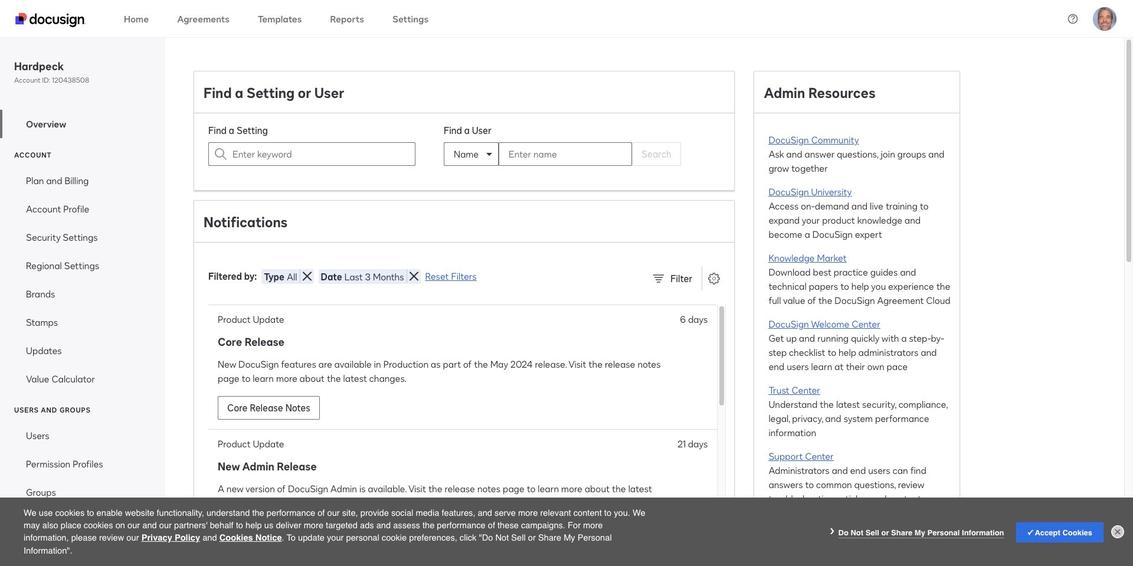 Task type: locate. For each thing, give the bounding box(es) containing it.
alert dialog
[[0, 498, 1134, 566]]

logo image
[[47, 548, 80, 554]]

docusign admin image
[[15, 13, 86, 27]]



Task type: describe. For each thing, give the bounding box(es) containing it.
account element
[[0, 167, 165, 393]]

Enter keyword text field
[[233, 143, 392, 165]]

Enter name text field
[[500, 143, 608, 165]]

your uploaded profile image image
[[1094, 7, 1117, 30]]

users and groups element
[[0, 422, 165, 507]]



Task type: vqa. For each thing, say whether or not it's contained in the screenshot.
DocuSign IMAGE
no



